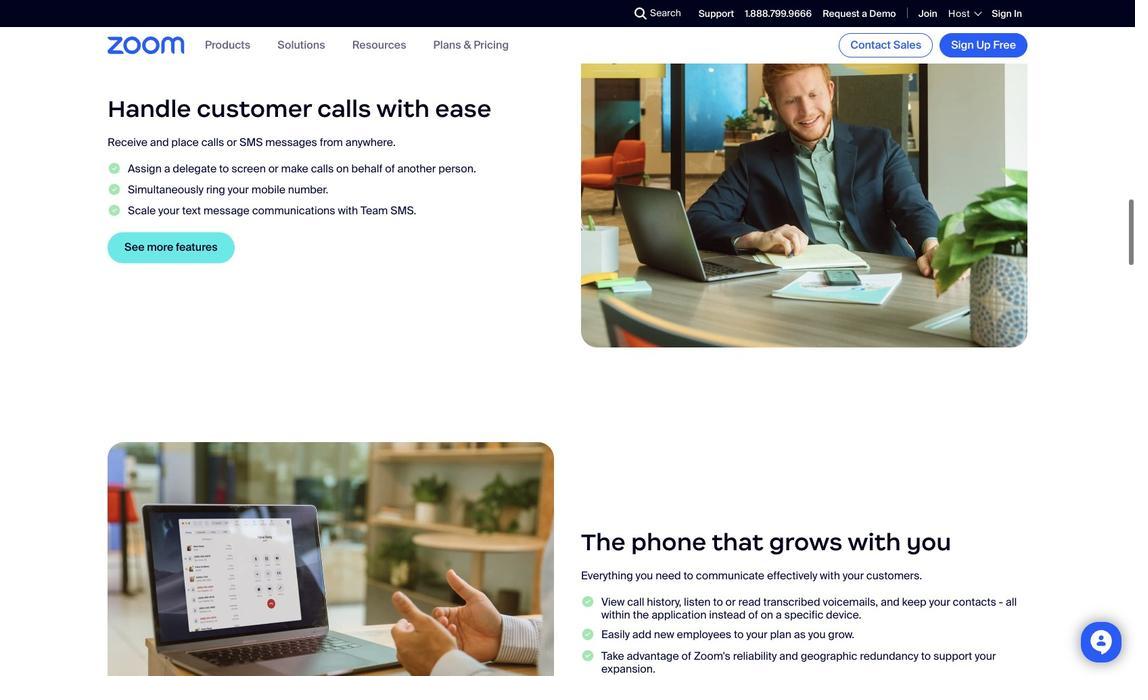 Task type: describe. For each thing, give the bounding box(es) containing it.
of inside view call history, listen to or read transcribed voicemails, and keep your contacts - all within the application instead of on a specific device.
[[748, 608, 758, 623]]

messages
[[265, 135, 317, 150]]

delegate
[[173, 162, 217, 176]]

person.
[[439, 162, 476, 176]]

a for request
[[862, 7, 867, 19]]

a for assign
[[164, 162, 170, 176]]

join
[[918, 7, 938, 19]]

make
[[281, 162, 308, 176]]

0 vertical spatial of
[[385, 162, 395, 176]]

zoom logo image
[[108, 37, 185, 54]]

to up simultaneously ring your mobile number.
[[219, 162, 229, 176]]

your right ring
[[228, 183, 249, 197]]

everything
[[581, 569, 633, 583]]

add
[[632, 628, 652, 642]]

advantage
[[627, 649, 679, 663]]

solutions button
[[277, 38, 325, 52]]

mobile
[[252, 183, 285, 197]]

with up anywhere.
[[376, 95, 430, 124]]

the phone that grows with you
[[581, 528, 951, 558]]

resources button
[[352, 38, 406, 52]]

resources
[[352, 38, 406, 52]]

the
[[633, 608, 649, 623]]

0 horizontal spatial on
[[336, 162, 349, 176]]

with up customers.
[[848, 528, 901, 558]]

communications
[[252, 204, 335, 218]]

easily
[[601, 628, 630, 642]]

1.888.799.9666
[[745, 7, 812, 19]]

receive
[[108, 135, 147, 150]]

sign in link
[[992, 7, 1022, 19]]

see
[[124, 241, 144, 255]]

new
[[654, 628, 674, 642]]

search image
[[635, 7, 647, 20]]

host button
[[948, 7, 981, 20]]

within
[[601, 608, 630, 623]]

free
[[993, 38, 1016, 52]]

that
[[712, 528, 764, 558]]

features
[[176, 241, 218, 255]]

specific
[[784, 608, 824, 623]]

behalf
[[351, 162, 383, 176]]

search image
[[635, 7, 647, 20]]

0 horizontal spatial or
[[227, 135, 237, 150]]

more
[[147, 241, 173, 255]]

communicate
[[696, 569, 765, 583]]

team
[[361, 204, 388, 218]]

sales
[[893, 38, 922, 52]]

join link
[[918, 7, 938, 19]]

request a demo
[[823, 7, 896, 19]]

the phone that grows with you image
[[108, 442, 554, 677]]

sign for sign in
[[992, 7, 1012, 19]]

geographic
[[801, 649, 857, 663]]

contacts
[[953, 595, 996, 610]]

easily add new employees to your plan as you grow.
[[601, 628, 855, 642]]

your up reliability
[[746, 628, 768, 642]]

grow.
[[828, 628, 855, 642]]

with left team
[[338, 204, 358, 218]]

in
[[1014, 7, 1022, 19]]

receive and place calls or sms messages from anywhere.
[[108, 135, 396, 150]]

with up voicemails,
[[820, 569, 840, 583]]

redundancy
[[860, 649, 919, 663]]

as
[[794, 628, 806, 642]]

phone
[[631, 528, 707, 558]]

plans & pricing
[[433, 38, 509, 52]]

sign in
[[992, 7, 1022, 19]]

assign
[[128, 162, 162, 176]]

a inside view call history, listen to or read transcribed voicemails, and keep your contacts - all within the application instead of on a specific device.
[[776, 608, 782, 623]]

from
[[320, 135, 343, 150]]

products
[[205, 38, 250, 52]]

sms
[[239, 135, 263, 150]]

all
[[1006, 595, 1017, 610]]

pricing
[[474, 38, 509, 52]]

sign up free link
[[940, 33, 1028, 58]]

to inside take advantage of zoom's reliability and geographic redundancy to support your expansion.
[[921, 649, 931, 663]]

1.888.799.9666 link
[[745, 7, 812, 19]]

transcribed
[[763, 595, 820, 610]]

effectively
[[767, 569, 817, 583]]

assign a delegate to screen or make calls on behalf of another person.
[[128, 162, 476, 176]]

keep
[[902, 595, 927, 610]]

employees
[[677, 628, 731, 642]]

and inside view call history, listen to or read transcribed voicemails, and keep your contacts - all within the application instead of on a specific device.
[[881, 595, 900, 610]]

anywhere.
[[346, 135, 396, 150]]

customers.
[[867, 569, 922, 583]]

1 horizontal spatial you
[[808, 628, 826, 642]]



Task type: locate. For each thing, give the bounding box(es) containing it.
your down "simultaneously" on the left of page
[[158, 204, 180, 218]]

1 vertical spatial or
[[268, 162, 279, 176]]

your right keep
[[929, 595, 950, 610]]

calls right place
[[201, 135, 224, 150]]

a up "simultaneously" on the left of page
[[164, 162, 170, 176]]

demo
[[869, 7, 896, 19]]

host
[[948, 7, 970, 20]]

to right need
[[684, 569, 693, 583]]

contact sales
[[851, 38, 922, 52]]

calls
[[317, 95, 371, 124], [201, 135, 224, 150], [311, 162, 334, 176]]

need
[[656, 569, 681, 583]]

request a demo link
[[823, 7, 896, 19]]

or for handle
[[268, 162, 279, 176]]

zoom's
[[694, 649, 731, 663]]

support
[[934, 649, 972, 663]]

your inside view call history, listen to or read transcribed voicemails, and keep your contacts - all within the application instead of on a specific device.
[[929, 595, 950, 610]]

handle customer calls with ease image
[[581, 13, 1028, 348]]

or for the
[[726, 595, 736, 610]]

1 horizontal spatial or
[[268, 162, 279, 176]]

0 horizontal spatial of
[[385, 162, 395, 176]]

1 horizontal spatial and
[[779, 649, 798, 663]]

plans & pricing link
[[433, 38, 509, 52]]

sms.
[[390, 204, 416, 218]]

contact sales link
[[839, 33, 933, 58]]

plan
[[770, 628, 792, 642]]

see more features link
[[108, 233, 235, 264]]

to right listen on the bottom of the page
[[713, 595, 723, 610]]

to left 'support'
[[921, 649, 931, 663]]

None search field
[[585, 3, 638, 24]]

2 vertical spatial calls
[[311, 162, 334, 176]]

simultaneously ring your mobile number.
[[128, 183, 328, 197]]

support
[[699, 7, 734, 19]]

grows
[[769, 528, 843, 558]]

1 vertical spatial a
[[164, 162, 170, 176]]

your
[[228, 183, 249, 197], [158, 204, 180, 218], [843, 569, 864, 583], [929, 595, 950, 610], [746, 628, 768, 642], [975, 649, 996, 663]]

2 horizontal spatial and
[[881, 595, 900, 610]]

2 vertical spatial you
[[808, 628, 826, 642]]

history,
[[647, 595, 681, 610]]

reliability
[[733, 649, 777, 663]]

0 vertical spatial or
[[227, 135, 237, 150]]

scale your text message communications with team sms.
[[128, 204, 416, 218]]

0 vertical spatial on
[[336, 162, 349, 176]]

you left need
[[636, 569, 653, 583]]

1 vertical spatial calls
[[201, 135, 224, 150]]

your up voicemails,
[[843, 569, 864, 583]]

read
[[738, 595, 761, 610]]

application
[[652, 608, 707, 623]]

or left make
[[268, 162, 279, 176]]

a up plan
[[776, 608, 782, 623]]

simultaneously
[[128, 183, 204, 197]]

handle
[[108, 95, 191, 124]]

your right 'support'
[[975, 649, 996, 663]]

contact
[[851, 38, 891, 52]]

expansion.
[[601, 662, 656, 676]]

on left behalf
[[336, 162, 349, 176]]

and down plan
[[779, 649, 798, 663]]

sign up free
[[951, 38, 1016, 52]]

the
[[581, 528, 626, 558]]

to inside view call history, listen to or read transcribed voicemails, and keep your contacts - all within the application instead of on a specific device.
[[713, 595, 723, 610]]

you
[[906, 528, 951, 558], [636, 569, 653, 583], [808, 628, 826, 642]]

customer
[[197, 95, 312, 124]]

0 vertical spatial a
[[862, 7, 867, 19]]

sign for sign up free
[[951, 38, 974, 52]]

scale
[[128, 204, 156, 218]]

0 vertical spatial calls
[[317, 95, 371, 124]]

2 vertical spatial and
[[779, 649, 798, 663]]

search
[[650, 7, 681, 19]]

request
[[823, 7, 860, 19]]

1 horizontal spatial a
[[776, 608, 782, 623]]

of left the zoom's
[[682, 649, 691, 663]]

on up plan
[[761, 608, 773, 623]]

0 vertical spatial you
[[906, 528, 951, 558]]

sign left up
[[951, 38, 974, 52]]

view call history, listen to or read transcribed voicemails, and keep your contacts - all within the application instead of on a specific device.
[[601, 595, 1017, 623]]

2 vertical spatial or
[[726, 595, 736, 610]]

and
[[150, 135, 169, 150], [881, 595, 900, 610], [779, 649, 798, 663]]

a left "demo" at the right top of the page
[[862, 7, 867, 19]]

to down instead
[[734, 628, 744, 642]]

text
[[182, 204, 201, 218]]

of right behalf
[[385, 162, 395, 176]]

and inside take advantage of zoom's reliability and geographic redundancy to support your expansion.
[[779, 649, 798, 663]]

plans
[[433, 38, 461, 52]]

ring
[[206, 183, 225, 197]]

handle customer calls with ease
[[108, 95, 491, 124]]

your inside take advantage of zoom's reliability and geographic redundancy to support your expansion.
[[975, 649, 996, 663]]

0 horizontal spatial sign
[[951, 38, 974, 52]]

of right instead
[[748, 608, 758, 623]]

0 vertical spatial and
[[150, 135, 169, 150]]

1 horizontal spatial sign
[[992, 7, 1012, 19]]

screen
[[232, 162, 266, 176]]

listen
[[684, 595, 711, 610]]

2 horizontal spatial a
[[862, 7, 867, 19]]

of
[[385, 162, 395, 176], [748, 608, 758, 623], [682, 649, 691, 663]]

calls up from
[[317, 95, 371, 124]]

of inside take advantage of zoom's reliability and geographic redundancy to support your expansion.
[[682, 649, 691, 663]]

and left place
[[150, 135, 169, 150]]

or left 'read'
[[726, 595, 736, 610]]

0 vertical spatial sign
[[992, 7, 1012, 19]]

calls up the number.
[[311, 162, 334, 176]]

take
[[601, 649, 624, 663]]

view
[[601, 595, 625, 610]]

1 horizontal spatial on
[[761, 608, 773, 623]]

number.
[[288, 183, 328, 197]]

2 horizontal spatial of
[[748, 608, 758, 623]]

0 horizontal spatial and
[[150, 135, 169, 150]]

2 vertical spatial of
[[682, 649, 691, 663]]

1 vertical spatial of
[[748, 608, 758, 623]]

2 horizontal spatial you
[[906, 528, 951, 558]]

message
[[203, 204, 250, 218]]

1 vertical spatial sign
[[951, 38, 974, 52]]

another
[[397, 162, 436, 176]]

on inside view call history, listen to or read transcribed voicemails, and keep your contacts - all within the application instead of on a specific device.
[[761, 608, 773, 623]]

0 horizontal spatial a
[[164, 162, 170, 176]]

voicemails,
[[823, 595, 878, 610]]

up
[[976, 38, 991, 52]]

1 horizontal spatial of
[[682, 649, 691, 663]]

ease
[[435, 95, 491, 124]]

or left the sms
[[227, 135, 237, 150]]

2 vertical spatial a
[[776, 608, 782, 623]]

and left keep
[[881, 595, 900, 610]]

or
[[227, 135, 237, 150], [268, 162, 279, 176], [726, 595, 736, 610]]

&
[[464, 38, 471, 52]]

1 vertical spatial and
[[881, 595, 900, 610]]

1 vertical spatial you
[[636, 569, 653, 583]]

sign left in on the right of page
[[992, 7, 1012, 19]]

2 horizontal spatial or
[[726, 595, 736, 610]]

1 vertical spatial on
[[761, 608, 773, 623]]

you up customers.
[[906, 528, 951, 558]]

sign
[[992, 7, 1012, 19], [951, 38, 974, 52]]

you right as
[[808, 628, 826, 642]]

support link
[[699, 7, 734, 19]]

or inside view call history, listen to or read transcribed voicemails, and keep your contacts - all within the application instead of on a specific device.
[[726, 595, 736, 610]]

see more features
[[124, 241, 218, 255]]

instead
[[709, 608, 746, 623]]

solutions
[[277, 38, 325, 52]]

0 horizontal spatial you
[[636, 569, 653, 583]]



Task type: vqa. For each thing, say whether or not it's contained in the screenshot.
Food
no



